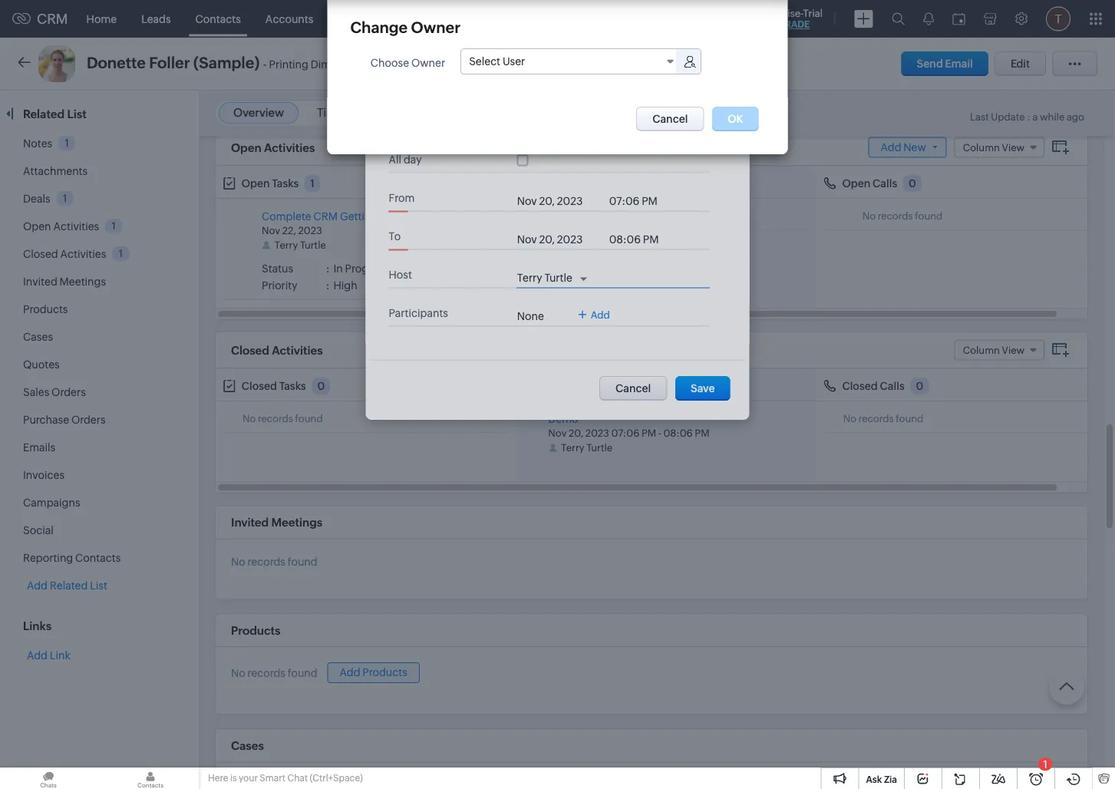 Task type: describe. For each thing, give the bounding box(es) containing it.
1 vertical spatial contacts
[[75, 552, 121, 564]]

no records found for 0
[[548, 211, 629, 222]]

invoices link
[[23, 469, 64, 481]]

information
[[453, 18, 539, 36]]

timeline
[[317, 106, 363, 119]]

is
[[230, 773, 237, 784]]

cases link
[[23, 331, 53, 343]]

reporting
[[23, 552, 73, 564]]

projects link
[[616, 0, 681, 37]]

nov inside the demo nov 20, 2023 07:06 pm - 08:06 pm
[[548, 428, 567, 440]]

calls for open activities
[[873, 178, 898, 190]]

meetings link
[[429, 0, 500, 37]]

sales
[[23, 386, 49, 398]]

open calls
[[843, 178, 898, 190]]

1 vertical spatial terry
[[517, 271, 543, 284]]

products link
[[23, 303, 68, 316]]

2 vertical spatial products
[[363, 667, 408, 679]]

ask
[[866, 774, 882, 785]]

1 pm from the left
[[642, 428, 657, 440]]

services
[[561, 13, 604, 25]]

07:06
[[612, 428, 640, 440]]

no for closed calls
[[844, 414, 857, 425]]

activities up open tasks at left
[[264, 141, 315, 155]]

0 horizontal spatial deals link
[[23, 193, 50, 205]]

quotes
[[23, 359, 60, 371]]

activities up invited meetings link
[[60, 248, 106, 260]]

terry for demo
[[561, 443, 585, 454]]

found for open calls
[[915, 211, 943, 222]]

0 horizontal spatial crm
[[37, 11, 68, 27]]

activities up closed activities link
[[53, 220, 99, 233]]

1 horizontal spatial contacts
[[195, 13, 241, 25]]

change
[[350, 18, 408, 36]]

new
[[904, 141, 927, 154]]

meeting
[[389, 18, 450, 36]]

here
[[208, 773, 228, 784]]

add for add link
[[27, 650, 48, 662]]

leads link
[[129, 0, 183, 37]]

purchase orders
[[23, 414, 106, 426]]

tasks link
[[378, 0, 429, 37]]

0 for closed tasks
[[317, 381, 325, 393]]

meeting information
[[389, 18, 539, 36]]

related list
[[23, 107, 89, 121]]

closed meetings
[[542, 381, 627, 393]]

: in progress
[[326, 263, 389, 275]]

1 horizontal spatial invited
[[231, 516, 269, 530]]

calls for closed activities
[[880, 381, 905, 393]]

complete crm getting started steps nov 22, 2023
[[262, 211, 446, 237]]

quotes link
[[23, 359, 60, 371]]

sales orders link
[[23, 386, 86, 398]]

orders for sales orders
[[52, 386, 86, 398]]

choose
[[371, 56, 409, 69]]

purchase orders link
[[23, 414, 106, 426]]

your
[[239, 773, 258, 784]]

printing
[[269, 58, 309, 71]]

dimensions
[[311, 58, 369, 71]]

select user
[[469, 55, 525, 68]]

day
[[404, 153, 422, 165]]

closed activities link
[[23, 248, 106, 260]]

0 horizontal spatial cases
[[23, 331, 53, 343]]

edit
[[1011, 58, 1030, 70]]

getting
[[340, 211, 378, 223]]

all day
[[389, 153, 422, 165]]

overview
[[233, 106, 284, 119]]

sales orders
[[23, 386, 86, 398]]

links
[[23, 620, 51, 633]]

closed calls
[[843, 381, 905, 393]]

0 for open calls
[[909, 178, 917, 190]]

: for : in progress
[[326, 263, 330, 275]]

2 vertical spatial related
[[50, 580, 88, 592]]

started
[[380, 211, 417, 223]]

open activities link
[[23, 220, 99, 233]]

closed tasks
[[242, 381, 306, 393]]

add for the add link
[[591, 309, 610, 321]]

campaigns
[[23, 497, 80, 509]]

reporting contacts
[[23, 552, 121, 564]]

leads
[[141, 13, 171, 25]]

owner for change owner
[[411, 18, 461, 36]]

complete crm getting started steps link
[[262, 211, 446, 223]]

chats image
[[0, 768, 97, 789]]

turtle for 1
[[587, 443, 613, 454]]

0 vertical spatial open activities
[[231, 141, 315, 155]]

contacts link
[[183, 0, 253, 37]]

status
[[262, 263, 293, 275]]

- inside donette foller (sample) - printing dimensions (sample)
[[263, 58, 267, 71]]

turtle for open tasks
[[300, 240, 326, 252]]

add related list
[[27, 580, 107, 592]]

1 vertical spatial invited meetings
[[231, 516, 323, 530]]

update
[[991, 111, 1026, 123]]

terry turtle for demo
[[561, 443, 613, 454]]

0 horizontal spatial invited
[[23, 276, 57, 288]]

add for add products
[[340, 667, 360, 679]]

0 for closed calls
[[916, 381, 924, 393]]

ask zia
[[866, 774, 898, 785]]

high
[[334, 280, 357, 292]]

found for closed tasks
[[295, 414, 323, 425]]

social link
[[23, 524, 54, 537]]

open tasks
[[242, 178, 299, 190]]

overview link
[[233, 106, 284, 119]]

0 vertical spatial invited meetings
[[23, 276, 106, 288]]

related for related list
[[23, 107, 65, 121]]

owner for choose owner
[[411, 56, 445, 69]]

no records found for closed calls
[[844, 414, 924, 425]]

attachments
[[23, 165, 88, 177]]

complete
[[262, 211, 311, 223]]

emails link
[[23, 441, 55, 454]]

printing dimensions (sample) link
[[269, 58, 416, 71]]

add for add new
[[881, 141, 902, 154]]

while
[[1040, 111, 1065, 123]]

1 horizontal spatial list
[[90, 580, 107, 592]]

invited meetings link
[[23, 276, 106, 288]]

user
[[503, 55, 525, 68]]

here is your smart chat (ctrl+space)
[[208, 773, 363, 784]]

send email button
[[902, 51, 989, 76]]

records for 0
[[564, 211, 599, 222]]

from
[[389, 191, 415, 204]]

timeline link
[[317, 106, 363, 119]]

demo
[[548, 414, 579, 426]]



Task type: vqa. For each thing, say whether or not it's contained in the screenshot.
Complete CRM Getting Started steps's Terry Turtle
yes



Task type: locate. For each thing, give the bounding box(es) containing it.
2 vertical spatial turtle
[[587, 443, 613, 454]]

:
[[1028, 111, 1031, 123], [326, 263, 330, 275], [326, 280, 330, 292]]

upgrade
[[766, 19, 810, 30]]

records for closed tasks
[[258, 414, 293, 425]]

owner
[[411, 18, 461, 36], [411, 56, 445, 69]]

related for related to
[[389, 345, 427, 357]]

projects
[[628, 13, 669, 25]]

all
[[389, 153, 402, 165]]

choose owner
[[371, 56, 445, 69]]

1 horizontal spatial pm
[[695, 428, 710, 440]]

deals link down attachments link
[[23, 193, 50, 205]]

2 horizontal spatial turtle
[[587, 443, 613, 454]]

1 horizontal spatial closed activities
[[231, 344, 323, 357]]

activities up closed tasks
[[272, 344, 323, 357]]

edit button
[[995, 51, 1046, 76]]

hh:mm a text field for to
[[609, 233, 671, 245]]

terry turtle for complete crm getting started steps
[[275, 240, 326, 252]]

Select User field
[[462, 49, 679, 74]]

1 vertical spatial list
[[90, 580, 107, 592]]

cases up quotes
[[23, 331, 53, 343]]

1 vertical spatial deals link
[[23, 193, 50, 205]]

related down 'participants'
[[389, 345, 427, 357]]

found for 0
[[601, 211, 629, 222]]

0 horizontal spatial products
[[23, 303, 68, 316]]

1 horizontal spatial cases
[[231, 740, 264, 753]]

1 vertical spatial products
[[231, 624, 281, 638]]

crm link
[[12, 11, 68, 27]]

1 vertical spatial owner
[[411, 56, 445, 69]]

records
[[564, 211, 599, 222], [878, 211, 913, 222], [258, 414, 293, 425], [859, 414, 894, 425], [248, 556, 286, 568], [248, 667, 286, 680]]

: left high
[[326, 280, 330, 292]]

1 horizontal spatial 2023
[[586, 428, 610, 440]]

0 vertical spatial owner
[[411, 18, 461, 36]]

turtle down complete
[[300, 240, 326, 252]]

to down started
[[389, 230, 401, 242]]

nov left 22,
[[262, 225, 280, 237]]

add for add related list
[[27, 580, 48, 592]]

2023 right 20,
[[586, 428, 610, 440]]

0 vertical spatial nov
[[262, 225, 280, 237]]

terry turtle down 22,
[[275, 240, 326, 252]]

1 vertical spatial deals
[[23, 193, 50, 205]]

0 vertical spatial terry
[[275, 240, 298, 252]]

emails
[[23, 441, 55, 454]]

deals down attachments link
[[23, 193, 50, 205]]

found for closed calls
[[896, 414, 924, 425]]

crm left getting
[[314, 211, 338, 223]]

invited
[[23, 276, 57, 288], [231, 516, 269, 530]]

1
[[65, 137, 69, 149], [310, 178, 315, 190], [63, 193, 67, 204], [112, 220, 116, 232], [119, 248, 123, 259], [638, 381, 643, 393], [1044, 758, 1048, 770]]

2 horizontal spatial products
[[363, 667, 408, 679]]

0 horizontal spatial 2023
[[298, 225, 322, 237]]

deals link up printing dimensions (sample) link on the left of the page
[[326, 0, 378, 37]]

1 vertical spatial :
[[326, 263, 330, 275]]

last
[[970, 111, 989, 123]]

open activities up closed activities link
[[23, 220, 99, 233]]

meetings for 1
[[580, 381, 627, 393]]

nov
[[262, 225, 280, 237], [548, 428, 567, 440]]

0 vertical spatial tasks
[[390, 13, 417, 25]]

0 horizontal spatial -
[[263, 58, 267, 71]]

accounts
[[266, 13, 313, 25]]

1 horizontal spatial -
[[659, 428, 662, 440]]

0 horizontal spatial closed activities
[[23, 248, 106, 260]]

crm
[[37, 11, 68, 27], [314, 211, 338, 223]]

0 vertical spatial turtle
[[300, 240, 326, 252]]

crm inside complete crm getting started steps nov 22, 2023
[[314, 211, 338, 223]]

0 vertical spatial cases
[[23, 331, 53, 343]]

add
[[881, 141, 902, 154], [591, 309, 610, 321], [27, 580, 48, 592], [27, 650, 48, 662], [340, 667, 360, 679]]

0 vertical spatial deals
[[338, 13, 365, 25]]

0 vertical spatial calls
[[513, 13, 537, 25]]

-
[[263, 58, 267, 71], [659, 428, 662, 440]]

tasks for closed activities
[[279, 381, 306, 393]]

1 horizontal spatial deals
[[338, 13, 365, 25]]

no for 0
[[548, 211, 562, 222]]

0 vertical spatial related
[[23, 107, 65, 121]]

: left in
[[326, 263, 330, 275]]

0 horizontal spatial list
[[67, 107, 87, 121]]

contacts image
[[102, 768, 199, 789]]

email
[[946, 58, 973, 70]]

2 vertical spatial calls
[[880, 381, 905, 393]]

1 horizontal spatial deals link
[[326, 0, 378, 37]]

0 vertical spatial invited
[[23, 276, 57, 288]]

pm right the 08:06
[[695, 428, 710, 440]]

0 vertical spatial crm
[[37, 11, 68, 27]]

enterprise-
[[753, 7, 804, 19]]

0 vertical spatial :
[[1028, 111, 1031, 123]]

hh:mm a text field
[[609, 195, 671, 207], [609, 233, 671, 245]]

nov down demo
[[548, 428, 567, 440]]

open activities
[[231, 141, 315, 155], [23, 220, 99, 233]]

closed activities up closed tasks
[[231, 344, 323, 357]]

turtle
[[300, 240, 326, 252], [545, 271, 573, 284], [587, 443, 613, 454]]

demo link
[[548, 414, 579, 426]]

attachments link
[[23, 165, 88, 177]]

mmm d, yyyy text field
[[517, 195, 602, 207]]

0 right closed tasks
[[317, 381, 325, 393]]

open meetings
[[542, 178, 620, 190]]

1 horizontal spatial open activities
[[231, 141, 315, 155]]

1 vertical spatial related
[[389, 345, 427, 357]]

send
[[917, 58, 943, 70]]

contacts up add related list
[[75, 552, 121, 564]]

link
[[50, 650, 70, 662]]

steps
[[419, 211, 446, 223]]

0 vertical spatial 2023
[[298, 225, 322, 237]]

0 horizontal spatial deals
[[23, 193, 50, 205]]

1 vertical spatial nov
[[548, 428, 567, 440]]

terry for complete crm getting started steps
[[275, 240, 298, 252]]

1 vertical spatial to
[[429, 345, 441, 357]]

to
[[389, 230, 401, 242], [429, 345, 441, 357]]

0 vertical spatial -
[[263, 58, 267, 71]]

1 owner from the top
[[411, 18, 461, 36]]

meetings for no records found
[[271, 516, 323, 530]]

zia
[[884, 774, 898, 785]]

08:06
[[664, 428, 693, 440]]

: for : high
[[326, 280, 330, 292]]

enterprise-trial upgrade
[[753, 7, 823, 30]]

: high
[[326, 280, 357, 292]]

1 vertical spatial turtle
[[545, 271, 573, 284]]

(ctrl+space)
[[310, 773, 363, 784]]

- inside the demo nov 20, 2023 07:06 pm - 08:06 pm
[[659, 428, 662, 440]]

closed activities up invited meetings link
[[23, 248, 106, 260]]

- left the "printing"
[[263, 58, 267, 71]]

(sample) inside donette foller (sample) - printing dimensions (sample)
[[372, 58, 416, 71]]

closed activities
[[23, 248, 106, 260], [231, 344, 323, 357]]

0 horizontal spatial terry
[[275, 240, 298, 252]]

deals up printing dimensions (sample) link on the left of the page
[[338, 13, 365, 25]]

no records found for open calls
[[863, 211, 943, 222]]

1 vertical spatial crm
[[314, 211, 338, 223]]

terry down 20,
[[561, 443, 585, 454]]

1 vertical spatial 2023
[[586, 428, 610, 440]]

2 horizontal spatial terry
[[561, 443, 585, 454]]

2023 inside complete crm getting started steps nov 22, 2023
[[298, 225, 322, 237]]

2 vertical spatial terry
[[561, 443, 585, 454]]

0 vertical spatial contacts
[[195, 13, 241, 25]]

1 horizontal spatial nov
[[548, 428, 567, 440]]

to down 'participants'
[[429, 345, 441, 357]]

tasks
[[390, 13, 417, 25], [272, 178, 299, 190], [279, 381, 306, 393]]

list
[[67, 107, 87, 121], [90, 580, 107, 592]]

0 horizontal spatial (sample)
[[193, 54, 260, 72]]

0 horizontal spatial contacts
[[75, 552, 121, 564]]

2023 inside the demo nov 20, 2023 07:06 pm - 08:06 pm
[[586, 428, 610, 440]]

accounts link
[[253, 0, 326, 37]]

2 vertical spatial :
[[326, 280, 330, 292]]

tasks for open activities
[[272, 178, 299, 190]]

0 vertical spatial list
[[67, 107, 87, 121]]

1 horizontal spatial products
[[231, 624, 281, 638]]

1 horizontal spatial (sample)
[[372, 58, 416, 71]]

0 down new
[[909, 178, 917, 190]]

0 horizontal spatial open activities
[[23, 220, 99, 233]]

1 horizontal spatial to
[[429, 345, 441, 357]]

invoices
[[23, 469, 64, 481]]

(sample) down change owner
[[372, 58, 416, 71]]

related to
[[389, 345, 441, 357]]

meetings
[[442, 13, 488, 25], [573, 178, 620, 190], [60, 276, 106, 288], [580, 381, 627, 393], [271, 516, 323, 530]]

(sample) down contacts link
[[193, 54, 260, 72]]

no records found for closed tasks
[[243, 414, 323, 425]]

0 right open meetings at top
[[631, 178, 639, 190]]

a
[[1033, 111, 1038, 123]]

turtle down mmm d, yyyy text box
[[545, 271, 573, 284]]

1 vertical spatial cases
[[231, 740, 264, 753]]

0 horizontal spatial pm
[[642, 428, 657, 440]]

2 vertical spatial terry turtle
[[561, 443, 613, 454]]

1 hh:mm a text field from the top
[[609, 195, 671, 207]]

1 horizontal spatial crm
[[314, 211, 338, 223]]

add new
[[881, 141, 927, 154]]

2 pm from the left
[[695, 428, 710, 440]]

0 vertical spatial products
[[23, 303, 68, 316]]

1 vertical spatial open activities
[[23, 220, 99, 233]]

1 vertical spatial tasks
[[272, 178, 299, 190]]

hh:mm a text field for from
[[609, 195, 671, 207]]

20,
[[569, 428, 584, 440]]

0 horizontal spatial invited meetings
[[23, 276, 106, 288]]

services link
[[549, 0, 616, 37]]

open activities up open tasks at left
[[231, 141, 315, 155]]

0 horizontal spatial to
[[389, 230, 401, 242]]

2023 right 22,
[[298, 225, 322, 237]]

0 vertical spatial to
[[389, 230, 401, 242]]

1 horizontal spatial turtle
[[545, 271, 573, 284]]

orders right purchase
[[71, 414, 106, 426]]

foller
[[149, 54, 190, 72]]

list up attachments link
[[67, 107, 87, 121]]

2 owner from the top
[[411, 56, 445, 69]]

0 vertical spatial closed activities
[[23, 248, 106, 260]]

purchase
[[23, 414, 69, 426]]

home
[[86, 13, 117, 25]]

records for open calls
[[878, 211, 913, 222]]

1 horizontal spatial invited meetings
[[231, 516, 323, 530]]

terry turtle up none
[[517, 271, 573, 284]]

1 vertical spatial terry turtle
[[517, 271, 573, 284]]

related
[[23, 107, 65, 121], [389, 345, 427, 357], [50, 580, 88, 592]]

: left a
[[1028, 111, 1031, 123]]

orders up purchase orders link
[[52, 386, 86, 398]]

2 vertical spatial tasks
[[279, 381, 306, 393]]

donette foller (sample) - printing dimensions (sample)
[[87, 54, 416, 72]]

priority
[[262, 280, 298, 292]]

campaigns link
[[23, 497, 80, 509]]

nov inside complete crm getting started steps nov 22, 2023
[[262, 225, 280, 237]]

- left the 08:06
[[659, 428, 662, 440]]

pm right the 07:06
[[642, 428, 657, 440]]

no for closed tasks
[[243, 414, 256, 425]]

0 vertical spatial orders
[[52, 386, 86, 398]]

select
[[469, 55, 501, 68]]

turtle down the 07:06
[[587, 443, 613, 454]]

None button
[[637, 107, 704, 131], [600, 376, 667, 401], [676, 376, 731, 401], [637, 107, 704, 131], [600, 376, 667, 401], [676, 376, 731, 401]]

cases up your
[[231, 740, 264, 753]]

crm left home
[[37, 11, 68, 27]]

records for closed calls
[[859, 414, 894, 425]]

related up notes
[[23, 107, 65, 121]]

0 horizontal spatial turtle
[[300, 240, 326, 252]]

1 vertical spatial orders
[[71, 414, 106, 426]]

notes
[[23, 137, 52, 150]]

notes link
[[23, 137, 52, 150]]

1 vertical spatial -
[[659, 428, 662, 440]]

0 vertical spatial terry turtle
[[275, 240, 326, 252]]

0 vertical spatial deals link
[[326, 0, 378, 37]]

reporting contacts link
[[23, 552, 121, 564]]

send email
[[917, 58, 973, 70]]

1 vertical spatial hh:mm a text field
[[609, 233, 671, 245]]

social
[[23, 524, 54, 537]]

terry
[[275, 240, 298, 252], [517, 271, 543, 284], [561, 443, 585, 454]]

orders
[[52, 386, 86, 398], [71, 414, 106, 426]]

2 hh:mm a text field from the top
[[609, 233, 671, 245]]

participants
[[389, 307, 448, 319]]

related down reporting contacts "link"
[[50, 580, 88, 592]]

in
[[334, 263, 343, 275]]

last update : a while ago
[[970, 111, 1085, 123]]

(sample)
[[193, 54, 260, 72], [372, 58, 416, 71]]

invited meetings
[[23, 276, 106, 288], [231, 516, 323, 530]]

calls link
[[500, 0, 549, 37]]

1 vertical spatial invited
[[231, 516, 269, 530]]

add products
[[340, 667, 408, 679]]

0 horizontal spatial nov
[[262, 225, 280, 237]]

terry up none
[[517, 271, 543, 284]]

terry turtle down 20,
[[561, 443, 613, 454]]

list down reporting contacts at the left of the page
[[90, 580, 107, 592]]

1 vertical spatial calls
[[873, 178, 898, 190]]

1 horizontal spatial terry
[[517, 271, 543, 284]]

1 vertical spatial closed activities
[[231, 344, 323, 357]]

contacts up donette foller (sample) - printing dimensions (sample)
[[195, 13, 241, 25]]

ago
[[1067, 111, 1085, 123]]

deals
[[338, 13, 365, 25], [23, 193, 50, 205]]

progress
[[345, 263, 389, 275]]

none
[[517, 310, 544, 322]]

contacts
[[195, 13, 241, 25], [75, 552, 121, 564]]

0 vertical spatial hh:mm a text field
[[609, 195, 671, 207]]

no for open calls
[[863, 211, 876, 222]]

deals link
[[326, 0, 378, 37], [23, 193, 50, 205]]

meetings for 0
[[573, 178, 620, 190]]

mmm d, yyyy text field
[[517, 233, 602, 245]]

orders for purchase orders
[[71, 414, 106, 426]]

terry down 22,
[[275, 240, 298, 252]]

0 right the closed calls
[[916, 381, 924, 393]]



